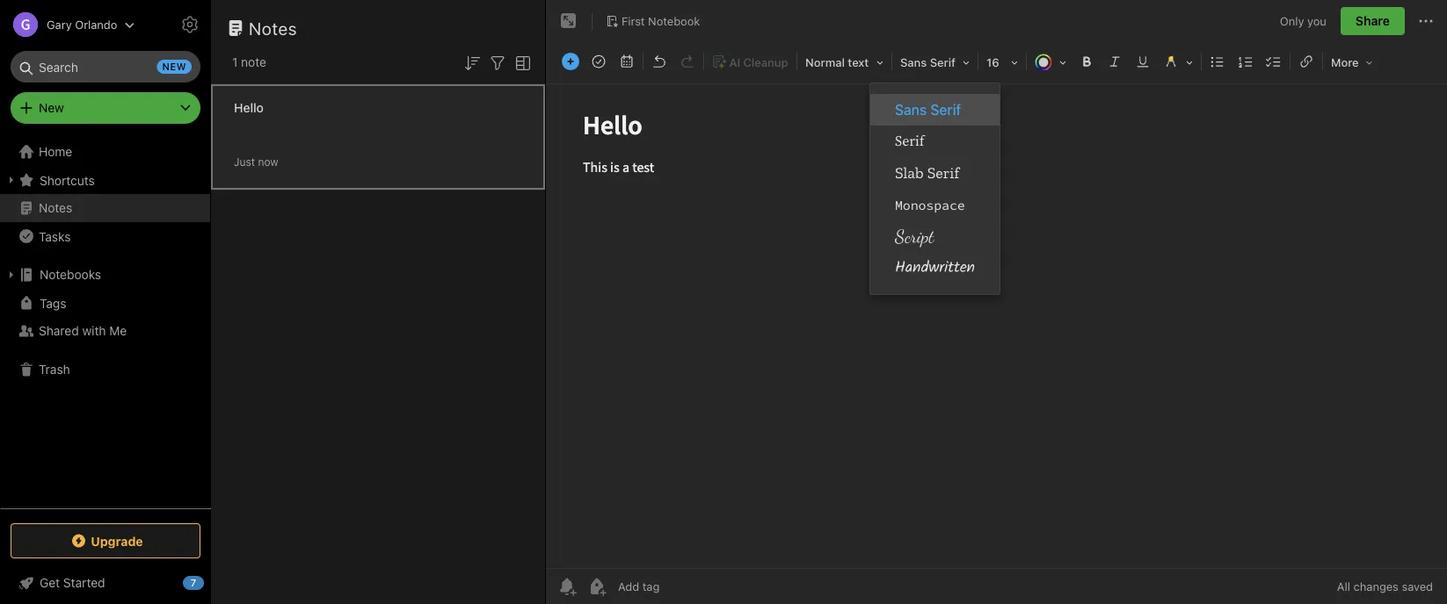Task type: describe. For each thing, give the bounding box(es) containing it.
Add filters field
[[487, 51, 508, 74]]

add filters image
[[487, 53, 508, 74]]

gary orlando
[[47, 18, 117, 31]]

click to collapse image
[[204, 572, 218, 594]]

Insert field
[[557, 49, 584, 74]]

sans inside menu item
[[895, 102, 927, 118]]

shared
[[39, 324, 79, 339]]

upgrade button
[[11, 524, 200, 559]]

16
[[987, 56, 999, 69]]

sans serif link
[[870, 94, 1000, 126]]

sans serif inside menu item
[[895, 102, 961, 118]]

expand notebooks image
[[4, 268, 18, 282]]

first
[[622, 14, 645, 27]]

script
[[895, 225, 934, 248]]

new search field
[[23, 51, 192, 83]]

dropdown list menu
[[870, 94, 1000, 284]]

tasks button
[[0, 222, 210, 251]]

tasks
[[39, 229, 71, 244]]

get started
[[40, 576, 105, 591]]

calendar event image
[[615, 49, 639, 74]]

changes
[[1354, 581, 1399, 594]]

shortcuts button
[[0, 166, 210, 194]]

checklist image
[[1262, 49, 1286, 74]]

tags
[[40, 296, 66, 311]]

home
[[39, 145, 72, 159]]

just
[[234, 156, 255, 168]]

hello
[[234, 101, 264, 115]]

task image
[[586, 49, 611, 74]]

first notebook
[[622, 14, 700, 27]]

sans inside font family field
[[900, 56, 927, 69]]

Highlight field
[[1157, 49, 1199, 75]]

serif link
[[870, 126, 1000, 157]]

with
[[82, 324, 106, 339]]

Font size field
[[980, 49, 1024, 75]]

note window element
[[546, 0, 1447, 605]]

new
[[162, 61, 186, 73]]

trash
[[39, 363, 70, 377]]

script handwritten
[[895, 225, 975, 280]]

shared with me link
[[0, 317, 210, 346]]

More field
[[1325, 49, 1379, 75]]

handwritten
[[895, 255, 975, 280]]

slab serif link
[[870, 157, 1000, 189]]

More actions field
[[1416, 7, 1437, 35]]

tree containing home
[[0, 138, 211, 508]]



Task type: locate. For each thing, give the bounding box(es) containing it.
upgrade
[[91, 534, 143, 549]]

1
[[232, 55, 238, 69]]

Note Editor text field
[[546, 84, 1447, 569]]

me
[[109, 324, 127, 339]]

more actions image
[[1416, 11, 1437, 32]]

sans up sans serif menu item
[[900, 56, 927, 69]]

1 vertical spatial notes
[[39, 201, 72, 215]]

all
[[1337, 581, 1351, 594]]

serif up sans serif menu item
[[930, 56, 956, 69]]

started
[[63, 576, 105, 591]]

notes
[[249, 18, 297, 38], [39, 201, 72, 215]]

only
[[1280, 14, 1304, 27]]

tags button
[[0, 289, 210, 317]]

notebooks link
[[0, 261, 210, 289]]

all changes saved
[[1337, 581, 1433, 594]]

Search text field
[[23, 51, 188, 83]]

notebooks
[[40, 268, 101, 282]]

insert link image
[[1294, 49, 1319, 74]]

1 vertical spatial sans serif
[[895, 102, 961, 118]]

new button
[[11, 92, 200, 124]]

handwritten link
[[870, 252, 1000, 284]]

Font family field
[[894, 49, 976, 75]]

home link
[[0, 138, 211, 166]]

7
[[191, 578, 196, 590]]

orlando
[[75, 18, 117, 31]]

0 vertical spatial sans
[[900, 56, 927, 69]]

monospace
[[895, 197, 965, 213]]

bulleted list image
[[1205, 49, 1230, 74]]

underline image
[[1131, 49, 1155, 74]]

settings image
[[179, 14, 200, 35]]

1 note
[[232, 55, 266, 69]]

sans serif menu item
[[870, 94, 1000, 126]]

saved
[[1402, 581, 1433, 594]]

get
[[40, 576, 60, 591]]

monospace link
[[870, 189, 1000, 221]]

expand note image
[[558, 11, 579, 32]]

Account field
[[0, 7, 135, 42]]

0 horizontal spatial notes
[[39, 201, 72, 215]]

undo image
[[647, 49, 672, 74]]

more
[[1331, 56, 1359, 69]]

sans
[[900, 56, 927, 69], [895, 102, 927, 118]]

text
[[848, 56, 869, 69]]

notebook
[[648, 14, 700, 27]]

sans serif
[[900, 56, 956, 69], [895, 102, 961, 118]]

serif down 'serif' link
[[927, 164, 959, 182]]

serif inside font family field
[[930, 56, 956, 69]]

Heading level field
[[799, 49, 890, 75]]

serif inside menu item
[[931, 102, 961, 118]]

sans serif inside font family field
[[900, 56, 956, 69]]

1 vertical spatial sans
[[895, 102, 927, 118]]

you
[[1308, 14, 1327, 27]]

serif up 'serif' link
[[931, 102, 961, 118]]

slab
[[895, 164, 924, 182]]

Add tag field
[[616, 580, 748, 595]]

gary
[[47, 18, 72, 31]]

sans serif up sans serif menu item
[[900, 56, 956, 69]]

notes link
[[0, 194, 210, 222]]

only you
[[1280, 14, 1327, 27]]

notes up "note"
[[249, 18, 297, 38]]

shared with me
[[39, 324, 127, 339]]

View options field
[[508, 51, 534, 74]]

Help and Learning task checklist field
[[0, 570, 211, 598]]

share
[[1356, 14, 1390, 28]]

script link
[[870, 221, 1000, 252]]

normal text
[[805, 56, 869, 69]]

notes up tasks
[[39, 201, 72, 215]]

slab serif
[[895, 164, 959, 182]]

add a reminder image
[[557, 577, 578, 598]]

numbered list image
[[1234, 49, 1258, 74]]

0 vertical spatial sans serif
[[900, 56, 956, 69]]

share button
[[1341, 7, 1405, 35]]

Sort options field
[[462, 51, 483, 74]]

Font color field
[[1029, 49, 1073, 75]]

0 vertical spatial notes
[[249, 18, 297, 38]]

serif
[[930, 56, 956, 69], [931, 102, 961, 118], [895, 133, 925, 150], [927, 164, 959, 182]]

now
[[258, 156, 278, 168]]

just now
[[234, 156, 278, 168]]

note
[[241, 55, 266, 69]]

sans up 'serif' link
[[895, 102, 927, 118]]

serif up slab
[[895, 133, 925, 150]]

italic image
[[1103, 49, 1127, 74]]

shortcuts
[[40, 173, 95, 188]]

first notebook button
[[600, 9, 706, 33]]

add tag image
[[586, 577, 608, 598]]

trash link
[[0, 356, 210, 384]]

sans serif up 'serif' link
[[895, 102, 961, 118]]

normal
[[805, 56, 845, 69]]

tree
[[0, 138, 211, 508]]

new
[[39, 101, 64, 115]]

bold image
[[1074, 49, 1099, 74]]

1 horizontal spatial notes
[[249, 18, 297, 38]]



Task type: vqa. For each thing, say whether or not it's contained in the screenshot.
Serif inside the Font Family FIELD
yes



